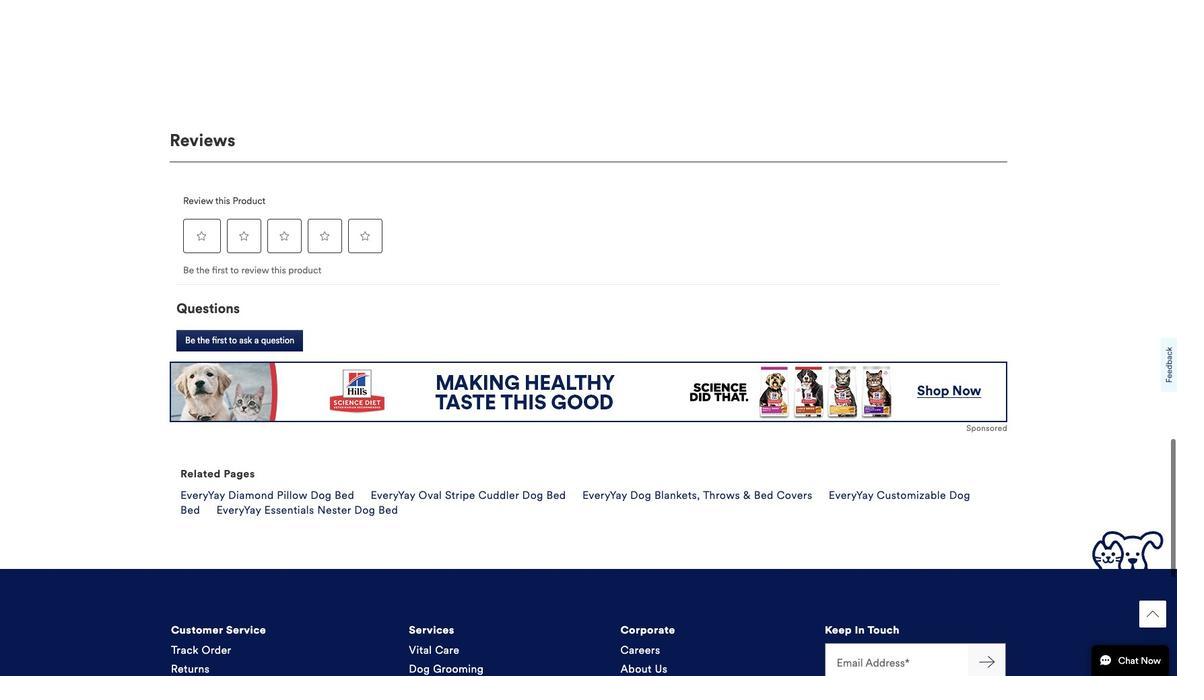 Task type: locate. For each thing, give the bounding box(es) containing it.
careers link
[[621, 644, 660, 656]]

blankets,
[[655, 489, 700, 502]]

to left review
[[230, 265, 239, 276]]

&
[[743, 489, 751, 502]]

everyyay for essentials
[[216, 504, 261, 517]]

first left ask
[[212, 335, 227, 346]]

track order returns
[[171, 644, 231, 675]]

be the first to review this product
[[183, 265, 321, 276]]

pillow
[[277, 489, 308, 502]]

care
[[435, 644, 460, 656]]

track
[[171, 644, 199, 656]]

vital
[[409, 644, 432, 656]]

dog down the vital
[[409, 662, 430, 675]]

stripe
[[445, 489, 475, 502]]

to inside 'button'
[[229, 335, 237, 346]]

0 vertical spatial be
[[183, 265, 194, 276]]

about
[[621, 662, 652, 675]]

everyyay oval stripe cuddler dog bed link
[[371, 489, 566, 502]]

everyyay diamond pillow dog bed
[[181, 489, 354, 502]]

bed
[[335, 489, 354, 502], [547, 489, 566, 502], [754, 489, 774, 502], [181, 504, 200, 517], [379, 504, 398, 517]]

reviews
[[170, 130, 236, 151]]

be for be the first to review this product
[[183, 265, 194, 276]]

to left ask
[[229, 335, 237, 346]]

first inside be the first to ask a question 'button'
[[212, 335, 227, 346]]

related
[[181, 468, 221, 480]]

first
[[212, 265, 228, 276], [212, 335, 227, 346]]

dog left blankets,
[[630, 489, 652, 502]]

be up questions
[[183, 265, 194, 276]]

the inside 'button'
[[197, 335, 210, 346]]

everyyay for dog
[[583, 489, 627, 502]]

review
[[241, 265, 269, 276]]

the down questions
[[197, 335, 210, 346]]

0 vertical spatial first
[[212, 265, 228, 276]]

1 vertical spatial the
[[197, 335, 210, 346]]

1 vertical spatial be
[[185, 335, 195, 346]]

order
[[202, 644, 231, 656]]

everyyay customizable dog bed
[[181, 489, 971, 517]]

everyyay inside 'everyyay customizable dog bed'
[[829, 489, 874, 502]]

bed down related
[[181, 504, 200, 517]]

1 vertical spatial to
[[229, 335, 237, 346]]

product
[[288, 265, 321, 276]]

bed right the nester
[[379, 504, 398, 517]]

careers
[[621, 644, 660, 656]]

0 vertical spatial to
[[230, 265, 239, 276]]

arrow right 12 button
[[969, 643, 1006, 676]]

product
[[233, 196, 266, 207]]

about us link
[[621, 662, 668, 675]]

1 horizontal spatial this
[[271, 265, 286, 276]]

1 vertical spatial this
[[271, 265, 286, 276]]

dog inside "vital care dog grooming"
[[409, 662, 430, 675]]

to for ask
[[229, 335, 237, 346]]

bed right cuddler
[[547, 489, 566, 502]]

dog right customizable
[[950, 489, 971, 502]]

keep
[[825, 623, 852, 636]]

this
[[215, 196, 230, 207], [271, 265, 286, 276]]

be down questions
[[185, 335, 195, 346]]

the up questions
[[196, 265, 210, 276]]

track order link
[[171, 644, 231, 656]]

dog up the nester
[[311, 489, 332, 502]]

be
[[183, 265, 194, 276], [185, 335, 195, 346]]

first left review
[[212, 265, 228, 276]]

everyyay
[[181, 489, 225, 502], [371, 489, 416, 502], [583, 489, 627, 502], [829, 489, 874, 502], [216, 504, 261, 517]]

pages
[[224, 468, 255, 480]]

first for review
[[212, 265, 228, 276]]

grooming
[[433, 662, 484, 675]]

1 vertical spatial first
[[212, 335, 227, 346]]

0 vertical spatial this
[[215, 196, 230, 207]]

None email field
[[825, 643, 969, 676]]

dog
[[311, 489, 332, 502], [522, 489, 543, 502], [630, 489, 652, 502], [950, 489, 971, 502], [354, 504, 376, 517], [409, 662, 430, 675]]

covers
[[777, 489, 813, 502]]

1 first from the top
[[212, 265, 228, 276]]

0 vertical spatial the
[[196, 265, 210, 276]]

ask
[[239, 335, 252, 346]]

be inside 'button'
[[185, 335, 195, 346]]

the
[[196, 265, 210, 276], [197, 335, 210, 346]]

styled arrow button link
[[1140, 601, 1167, 628]]

corporate
[[621, 623, 675, 636]]

2 first from the top
[[212, 335, 227, 346]]

to
[[230, 265, 239, 276], [229, 335, 237, 346]]

throws
[[703, 489, 740, 502]]

everyyay for diamond
[[181, 489, 225, 502]]

0 horizontal spatial this
[[215, 196, 230, 207]]

returns link
[[171, 662, 210, 675]]

everyyay customizable dog bed link
[[181, 489, 971, 517]]

customer
[[171, 623, 223, 636]]



Task type: vqa. For each thing, say whether or not it's contained in the screenshot.


Task type: describe. For each thing, give the bounding box(es) containing it.
dog right cuddler
[[522, 489, 543, 502]]

review
[[183, 196, 213, 207]]

customizable
[[877, 489, 946, 502]]

us
[[655, 662, 668, 675]]

vital care dog grooming
[[409, 644, 484, 675]]

everyyay dog blankets, throws & bed covers link
[[583, 489, 813, 502]]

scroll to top image
[[1147, 608, 1159, 620]]

vital care link
[[409, 644, 460, 656]]

in
[[855, 623, 865, 636]]

questions
[[176, 301, 240, 317]]

everyyay for oval
[[371, 489, 416, 502]]

first for ask
[[212, 335, 227, 346]]

be the first to ask a question
[[185, 335, 294, 346]]

service
[[226, 623, 266, 636]]

cuddler
[[479, 489, 519, 502]]

question
[[261, 335, 294, 346]]

dog grooming link
[[409, 662, 484, 675]]

everyyay oval stripe cuddler dog bed
[[371, 489, 566, 502]]

customer service
[[171, 623, 266, 636]]

dog inside 'everyyay customizable dog bed'
[[950, 489, 971, 502]]

the for be the first to review this product
[[196, 265, 210, 276]]

oval
[[419, 489, 442, 502]]

submit email address image
[[979, 654, 995, 670]]

touch
[[868, 623, 900, 636]]

services
[[409, 623, 455, 636]]

everyyay diamond pillow dog bed link
[[181, 489, 354, 502]]

everyyay dog blankets, throws & bed covers
[[583, 489, 813, 502]]

nester
[[317, 504, 351, 517]]

the for be the first to ask a question
[[197, 335, 210, 346]]

a
[[254, 335, 259, 346]]

sponsored link
[[170, 362, 1008, 435]]

diamond
[[228, 489, 274, 502]]

review this product
[[183, 196, 266, 207]]

bed inside 'everyyay customizable dog bed'
[[181, 504, 200, 517]]

related pages
[[181, 468, 255, 480]]

everyyay for customizable
[[829, 489, 874, 502]]

dog right the nester
[[354, 504, 376, 517]]

returns
[[171, 662, 210, 675]]

bed right &
[[754, 489, 774, 502]]

sponsored
[[967, 424, 1008, 433]]

be for be the first to ask a question
[[185, 335, 195, 346]]

essentials
[[264, 504, 314, 517]]

everyyay essentials nester dog bed link
[[216, 504, 398, 517]]

keep in touch
[[825, 623, 900, 636]]

be the first to ask a question button
[[176, 330, 303, 352]]

careers about us
[[621, 644, 668, 675]]

to for review
[[230, 265, 239, 276]]

everyyay essentials nester dog bed
[[216, 504, 398, 517]]

rating is 0 (out of 5 stars). group
[[183, 216, 385, 256]]

bed up the nester
[[335, 489, 354, 502]]



